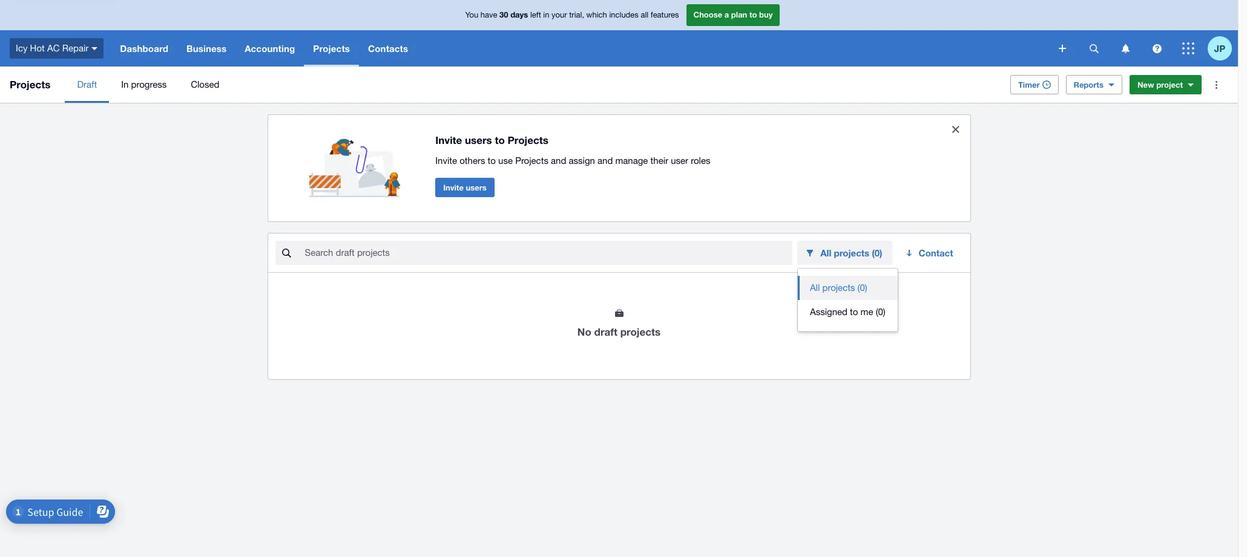 Task type: vqa. For each thing, say whether or not it's contained in the screenshot.
the All projects (0) inside the All projects (0) button
yes



Task type: locate. For each thing, give the bounding box(es) containing it.
all inside popup button
[[821, 248, 832, 259]]

1 vertical spatial invite
[[436, 155, 457, 166]]

svg image right repair
[[92, 47, 98, 50]]

invite users to projects image
[[309, 125, 407, 197]]

(0) up all projects (0) button
[[872, 248, 883, 259]]

invite inside invite users link
[[444, 183, 464, 192]]

0 horizontal spatial svg image
[[92, 47, 98, 50]]

reports
[[1074, 80, 1104, 90]]

projects up all projects (0) button
[[834, 248, 870, 259]]

in
[[121, 79, 129, 90]]

invite up others
[[436, 134, 462, 146]]

projects left "contacts"
[[313, 43, 350, 54]]

projects inside button
[[823, 283, 856, 293]]

trial,
[[570, 10, 585, 20]]

users for invite users
[[466, 183, 487, 192]]

invite down others
[[444, 183, 464, 192]]

roles
[[691, 155, 711, 166]]

and right the assign
[[598, 155, 613, 166]]

1 vertical spatial users
[[466, 183, 487, 192]]

closed
[[191, 79, 220, 90]]

1 and from the left
[[551, 155, 567, 166]]

projects right use
[[516, 155, 549, 166]]

navigation containing dashboard
[[111, 30, 1051, 67]]

invite for invite users to projects
[[436, 134, 462, 146]]

0 horizontal spatial and
[[551, 155, 567, 166]]

banner
[[0, 0, 1239, 67]]

all projects (0) up all projects (0) button
[[821, 248, 883, 259]]

0 vertical spatial all
[[821, 248, 832, 259]]

users
[[465, 134, 492, 146], [466, 183, 487, 192]]

all for all projects (0) popup button
[[821, 248, 832, 259]]

(0)
[[872, 248, 883, 259], [858, 283, 868, 293], [876, 307, 886, 317]]

list box
[[798, 269, 898, 332]]

contacts button
[[359, 30, 418, 67]]

projects inside projects "popup button"
[[313, 43, 350, 54]]

banner containing jp
[[0, 0, 1239, 67]]

all
[[641, 10, 649, 20]]

users down others
[[466, 183, 487, 192]]

0 vertical spatial users
[[465, 134, 492, 146]]

group
[[798, 269, 898, 332]]

1 vertical spatial all
[[811, 283, 820, 293]]

and left the assign
[[551, 155, 567, 166]]

projects inside popup button
[[834, 248, 870, 259]]

invite
[[436, 134, 462, 146], [436, 155, 457, 166], [444, 183, 464, 192]]

left
[[531, 10, 541, 20]]

in
[[544, 10, 550, 20]]

more options image
[[1205, 73, 1229, 97]]

projects
[[834, 248, 870, 259], [823, 283, 856, 293], [621, 326, 661, 339]]

svg image inside icy hot ac repair popup button
[[92, 47, 98, 50]]

to left the me
[[851, 307, 859, 317]]

closed link
[[179, 67, 232, 103]]

all
[[821, 248, 832, 259], [811, 283, 820, 293]]

svg image
[[1183, 42, 1195, 55], [1090, 44, 1099, 53], [1122, 44, 1130, 53], [1153, 44, 1162, 53]]

svg image up reports 'popup button'
[[1059, 45, 1067, 52]]

navigation
[[111, 30, 1051, 67]]

others
[[460, 155, 485, 166]]

buy
[[760, 10, 773, 20]]

all up all projects (0) button
[[821, 248, 832, 259]]

0 vertical spatial projects
[[834, 248, 870, 259]]

(0) right the me
[[876, 307, 886, 317]]

2 vertical spatial invite
[[444, 183, 464, 192]]

all projects (0) button
[[798, 276, 898, 300]]

invite users link
[[436, 178, 495, 197]]

users up others
[[465, 134, 492, 146]]

1 horizontal spatial and
[[598, 155, 613, 166]]

svg image
[[1059, 45, 1067, 52], [92, 47, 98, 50]]

2 vertical spatial (0)
[[876, 307, 886, 317]]

1 horizontal spatial all
[[821, 248, 832, 259]]

to up use
[[495, 134, 505, 146]]

user
[[671, 155, 689, 166]]

and
[[551, 155, 567, 166], [598, 155, 613, 166]]

0 vertical spatial (0)
[[872, 248, 883, 259]]

0 vertical spatial all projects (0)
[[821, 248, 883, 259]]

all projects (0)
[[821, 248, 883, 259], [811, 283, 868, 293]]

to
[[750, 10, 757, 20], [495, 134, 505, 146], [488, 155, 496, 166], [851, 307, 859, 317]]

icy hot ac repair
[[16, 43, 89, 53]]

in progress
[[121, 79, 167, 90]]

no
[[578, 326, 592, 339]]

0 vertical spatial invite
[[436, 134, 462, 146]]

dashboard link
[[111, 30, 177, 67]]

choose
[[694, 10, 723, 20]]

draft
[[77, 79, 97, 90]]

icy hot ac repair button
[[0, 30, 111, 67]]

your
[[552, 10, 567, 20]]

to left buy
[[750, 10, 757, 20]]

(0) inside popup button
[[872, 248, 883, 259]]

all projects (0) up "assigned to me (0)"
[[811, 283, 868, 293]]

invite for invite users
[[444, 183, 464, 192]]

business
[[187, 43, 227, 54]]

all up assigned
[[811, 283, 820, 293]]

2 and from the left
[[598, 155, 613, 166]]

1 vertical spatial (0)
[[858, 283, 868, 293]]

0 horizontal spatial all
[[811, 283, 820, 293]]

30
[[500, 10, 509, 20]]

1 horizontal spatial svg image
[[1059, 45, 1067, 52]]

1 vertical spatial projects
[[823, 283, 856, 293]]

projects
[[313, 43, 350, 54], [10, 78, 51, 91], [508, 134, 549, 146], [516, 155, 549, 166]]

projects for all projects (0) popup button
[[834, 248, 870, 259]]

invite left others
[[436, 155, 457, 166]]

(0) up the me
[[858, 283, 868, 293]]

1 vertical spatial all projects (0)
[[811, 283, 868, 293]]

assigned
[[811, 307, 848, 317]]

invite users
[[444, 183, 487, 192]]

a
[[725, 10, 729, 20]]

assigned to me (0)
[[811, 307, 886, 317]]

all projects (0) button
[[798, 241, 893, 265]]

all projects (0) inside popup button
[[821, 248, 883, 259]]

projects right "draft"
[[621, 326, 661, 339]]

projects up "assigned to me (0)"
[[823, 283, 856, 293]]

hot
[[30, 43, 45, 53]]

new
[[1138, 80, 1155, 90]]

all projects (0) inside button
[[811, 283, 868, 293]]

contact
[[919, 248, 954, 259]]

invite users to projects
[[436, 134, 549, 146]]

all inside button
[[811, 283, 820, 293]]

draft link
[[65, 67, 109, 103]]



Task type: describe. For each thing, give the bounding box(es) containing it.
all for all projects (0) button
[[811, 283, 820, 293]]

2 vertical spatial projects
[[621, 326, 661, 339]]

jp
[[1215, 43, 1226, 54]]

assigned to me (0) button
[[798, 300, 898, 325]]

Search draft projects search field
[[304, 242, 793, 265]]

have
[[481, 10, 498, 20]]

list box containing all projects (0)
[[798, 269, 898, 332]]

features
[[651, 10, 679, 20]]

to left use
[[488, 155, 496, 166]]

new project
[[1138, 80, 1184, 90]]

includes
[[610, 10, 639, 20]]

repair
[[62, 43, 89, 53]]

invite others to use projects and assign and manage their user roles
[[436, 155, 711, 166]]

(0) for all projects (0) popup button
[[872, 248, 883, 259]]

no draft projects
[[578, 326, 661, 339]]

jp button
[[1208, 30, 1239, 67]]

users for invite users to projects
[[465, 134, 492, 146]]

projects button
[[304, 30, 359, 67]]

new project button
[[1130, 75, 1202, 94]]

in progress link
[[109, 67, 179, 103]]

navigation inside "banner"
[[111, 30, 1051, 67]]

group containing all projects (0)
[[798, 269, 898, 332]]

draft
[[595, 326, 618, 339]]

project
[[1157, 80, 1184, 90]]

which
[[587, 10, 607, 20]]

projects up use
[[508, 134, 549, 146]]

their
[[651, 155, 669, 166]]

projects for all projects (0) button
[[823, 283, 856, 293]]

contacts
[[368, 43, 408, 54]]

clear image
[[944, 118, 968, 142]]

accounting button
[[236, 30, 304, 67]]

to inside button
[[851, 307, 859, 317]]

me
[[861, 307, 874, 317]]

you
[[466, 10, 479, 20]]

manage
[[616, 155, 648, 166]]

plan
[[732, 10, 748, 20]]

accounting
[[245, 43, 295, 54]]

days
[[511, 10, 528, 20]]

all projects (0) for all projects (0) popup button
[[821, 248, 883, 259]]

timer
[[1019, 80, 1040, 90]]

timer button
[[1011, 75, 1059, 94]]

ac
[[47, 43, 60, 53]]

invite for invite others to use projects and assign and manage their user roles
[[436, 155, 457, 166]]

contact button
[[897, 241, 963, 265]]

you have 30 days left in your trial, which includes all features
[[466, 10, 679, 20]]

(0) for all projects (0) button
[[858, 283, 868, 293]]

to inside "banner"
[[750, 10, 757, 20]]

projects down hot
[[10, 78, 51, 91]]

assign
[[569, 155, 595, 166]]

business button
[[177, 30, 236, 67]]

all projects (0) for all projects (0) button
[[811, 283, 868, 293]]

icy
[[16, 43, 28, 53]]

reports button
[[1066, 75, 1123, 94]]

progress
[[131, 79, 167, 90]]

use
[[499, 155, 513, 166]]

choose a plan to buy
[[694, 10, 773, 20]]

dashboard
[[120, 43, 168, 54]]



